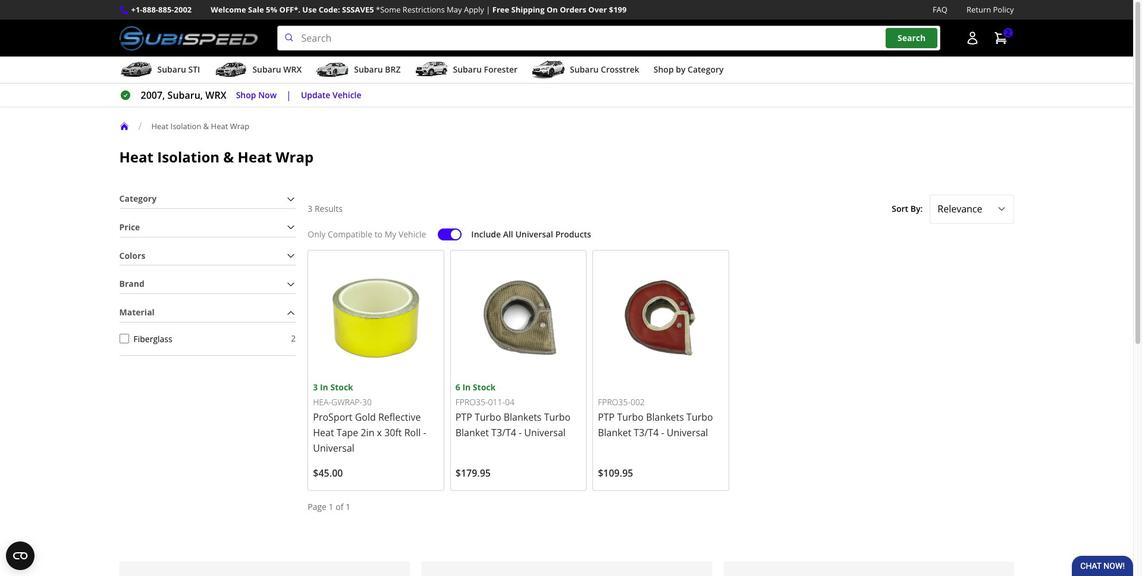 Task type: describe. For each thing, give the bounding box(es) containing it.
1 horizontal spatial wrap
[[276, 147, 314, 167]]

shop now link
[[236, 89, 277, 102]]

subaru for subaru crosstrek
[[570, 64, 599, 75]]

6
[[456, 381, 460, 393]]

30
[[362, 396, 372, 408]]

gwrap-
[[331, 396, 362, 408]]

search button
[[886, 28, 938, 48]]

orders
[[560, 4, 587, 15]]

return
[[967, 4, 992, 15]]

2007,
[[141, 89, 165, 102]]

3 results
[[308, 203, 343, 214]]

category button
[[119, 190, 296, 208]]

2 button
[[988, 26, 1014, 50]]

heat right /
[[151, 121, 168, 131]]

- inside ptp turbo blankets turbo blanket t3/t4 - universal
[[661, 426, 665, 439]]

ptp turbo blankets turbo blanket t3/t4 - universal image for $109.95
[[598, 255, 724, 381]]

0 vertical spatial wrap
[[230, 121, 249, 131]]

restrictions
[[403, 4, 445, 15]]

category
[[688, 64, 724, 75]]

crosstrek
[[601, 64, 640, 75]]

by:
[[911, 203, 923, 214]]

3 for 3 in stock hea-gwrap-30 prosport gold reflective heat tape 2in x 30ft roll - universal
[[313, 381, 318, 393]]

subaru for subaru sti
[[157, 64, 186, 75]]

subaru crosstrek button
[[532, 59, 640, 83]]

shipping
[[512, 4, 545, 15]]

blanket inside 6 in stock fpro35-011-04 ptp turbo blankets turbo blanket t3/t4 - universal
[[456, 426, 489, 439]]

2 1 from the left
[[346, 501, 351, 512]]

1 turbo from the left
[[475, 411, 501, 424]]

stock for ptp
[[473, 381, 496, 393]]

subaru sti button
[[119, 59, 200, 83]]

include
[[472, 228, 501, 240]]

update vehicle
[[301, 89, 362, 100]]

5%
[[266, 4, 277, 15]]

universal inside ptp turbo blankets turbo blanket t3/t4 - universal
[[667, 426, 708, 439]]

Select... button
[[930, 195, 1014, 223]]

ptp turbo blankets turbo blanket t3/t4 - universal
[[598, 411, 713, 439]]

only compatible to my vehicle
[[308, 228, 426, 240]]

select... image
[[997, 204, 1007, 214]]

prosport gold reflective heat tape 2in x 30ft roll - universal image
[[313, 255, 439, 381]]

universal inside 6 in stock fpro35-011-04 ptp turbo blankets turbo blanket t3/t4 - universal
[[524, 426, 566, 439]]

policy
[[994, 4, 1014, 15]]

welcome sale 5% off*. use code: sssave5
[[211, 4, 374, 15]]

return policy
[[967, 4, 1014, 15]]

subaru forester
[[453, 64, 518, 75]]

forester
[[484, 64, 518, 75]]

- inside 3 in stock hea-gwrap-30 prosport gold reflective heat tape 2in x 30ft roll - universal
[[423, 426, 426, 439]]

sssave5
[[342, 4, 374, 15]]

all
[[503, 228, 513, 240]]

code:
[[319, 4, 340, 15]]

*some
[[376, 4, 401, 15]]

3 for 3 results
[[308, 203, 313, 214]]

off*.
[[279, 4, 301, 15]]

open widget image
[[6, 542, 35, 570]]

tape
[[337, 426, 358, 439]]

0 horizontal spatial |
[[286, 89, 292, 102]]

+1-888-885-2002
[[131, 4, 192, 15]]

Fiberglass button
[[119, 334, 129, 344]]

$45.00
[[313, 467, 343, 480]]

heat isolation & heat wrap link
[[151, 121, 259, 131]]

$109.95
[[598, 467, 633, 480]]

subaru,
[[168, 89, 203, 102]]

products
[[556, 228, 591, 240]]

heat down /
[[119, 147, 154, 167]]

include all universal products
[[472, 228, 591, 240]]

subaru brz
[[354, 64, 401, 75]]

price button
[[119, 218, 296, 237]]

t3/t4 inside 6 in stock fpro35-011-04 ptp turbo blankets turbo blanket t3/t4 - universal
[[492, 426, 516, 439]]

update
[[301, 89, 331, 100]]

apply
[[464, 4, 484, 15]]

$199
[[609, 4, 627, 15]]

shop for shop by category
[[654, 64, 674, 75]]

prosport
[[313, 411, 353, 424]]

stock for prosport
[[331, 381, 353, 393]]

now
[[258, 89, 277, 100]]

blankets inside 6 in stock fpro35-011-04 ptp turbo blankets turbo blanket t3/t4 - universal
[[504, 411, 542, 424]]

subaru sti
[[157, 64, 200, 75]]

a subaru forester thumbnail image image
[[415, 61, 448, 79]]

free
[[493, 4, 510, 15]]

shop by category button
[[654, 59, 724, 83]]

fpro35-002
[[598, 396, 645, 408]]

2in
[[361, 426, 375, 439]]

faq
[[933, 4, 948, 15]]

6 in stock fpro35-011-04 ptp turbo blankets turbo blanket t3/t4 - universal
[[456, 381, 571, 439]]

ptp turbo blankets turbo blanket t3/t4 - universal image for $179.95
[[456, 255, 582, 381]]

sort by:
[[892, 203, 923, 214]]

0 vertical spatial isolation
[[170, 121, 201, 131]]

shop by category
[[654, 64, 724, 75]]

results
[[315, 203, 343, 214]]

colors button
[[119, 247, 296, 265]]

return policy link
[[967, 4, 1014, 16]]

faq link
[[933, 4, 948, 16]]

blankets inside ptp turbo blankets turbo blanket t3/t4 - universal
[[646, 411, 684, 424]]

sti
[[188, 64, 200, 75]]



Task type: locate. For each thing, give the bounding box(es) containing it.
wrap
[[230, 121, 249, 131], [276, 147, 314, 167]]

wrx
[[283, 64, 302, 75], [206, 89, 227, 102]]

1 horizontal spatial ptp turbo blankets turbo blanket t3/t4 - universal image
[[598, 255, 724, 381]]

subaru crosstrek
[[570, 64, 640, 75]]

1 blanket from the left
[[456, 426, 489, 439]]

may
[[447, 4, 462, 15]]

sort
[[892, 203, 909, 214]]

material button
[[119, 304, 296, 322]]

0 vertical spatial 3
[[308, 203, 313, 214]]

0 horizontal spatial 1
[[329, 501, 334, 512]]

2 t3/t4 from the left
[[634, 426, 659, 439]]

compatible
[[328, 228, 373, 240]]

1 left the of
[[329, 501, 334, 512]]

subaru wrx
[[253, 64, 302, 75]]

shop inside dropdown button
[[654, 64, 674, 75]]

0 horizontal spatial fpro35-
[[456, 396, 488, 408]]

| left free
[[486, 4, 491, 15]]

wrx inside subaru wrx "dropdown button"
[[283, 64, 302, 75]]

my
[[385, 228, 397, 240]]

search input field
[[277, 26, 941, 51]]

1 horizontal spatial 2
[[1006, 27, 1011, 38]]

shop for shop now
[[236, 89, 256, 100]]

heat isolation & heat wrap down heat isolation & heat wrap link
[[119, 147, 314, 167]]

0 horizontal spatial ptp
[[456, 411, 472, 424]]

1 horizontal spatial vehicle
[[399, 228, 426, 240]]

subaru left sti
[[157, 64, 186, 75]]

0 horizontal spatial -
[[423, 426, 426, 439]]

3 subaru from the left
[[354, 64, 383, 75]]

subaru inside dropdown button
[[453, 64, 482, 75]]

universal inside 3 in stock hea-gwrap-30 prosport gold reflective heat tape 2in x 30ft roll - universal
[[313, 442, 355, 455]]

2 in from the left
[[463, 381, 471, 393]]

welcome
[[211, 4, 246, 15]]

a subaru wrx thumbnail image image
[[214, 61, 248, 79]]

button image
[[966, 31, 980, 45]]

1 vertical spatial 2
[[291, 333, 296, 344]]

subaru left forester
[[453, 64, 482, 75]]

brand button
[[119, 275, 296, 293]]

brand
[[119, 278, 144, 289]]

&
[[203, 121, 209, 131], [223, 147, 234, 167]]

sale
[[248, 4, 264, 15]]

blanket
[[456, 426, 489, 439], [598, 426, 632, 439]]

011-
[[488, 396, 505, 408]]

+1-
[[131, 4, 143, 15]]

1 vertical spatial 3
[[313, 381, 318, 393]]

30ft
[[385, 426, 402, 439]]

ptp turbo blankets turbo blanket t3/t4 - universal image
[[456, 255, 582, 381], [598, 255, 724, 381]]

+1-888-885-2002 link
[[131, 4, 192, 16]]

2 blankets from the left
[[646, 411, 684, 424]]

0 vertical spatial heat isolation & heat wrap
[[151, 121, 249, 131]]

1 ptp from the left
[[456, 411, 472, 424]]

fpro35- inside 6 in stock fpro35-011-04 ptp turbo blankets turbo blanket t3/t4 - universal
[[456, 396, 488, 408]]

by
[[676, 64, 686, 75]]

roll
[[405, 426, 421, 439]]

in for ptp
[[463, 381, 471, 393]]

3 inside 3 in stock hea-gwrap-30 prosport gold reflective heat tape 2in x 30ft roll - universal
[[313, 381, 318, 393]]

5 subaru from the left
[[570, 64, 599, 75]]

blanket down fpro35-002
[[598, 426, 632, 439]]

stock
[[331, 381, 353, 393], [473, 381, 496, 393]]

subaru up now
[[253, 64, 281, 75]]

subaru for subaru brz
[[354, 64, 383, 75]]

3 - from the left
[[661, 426, 665, 439]]

0 horizontal spatial vehicle
[[333, 89, 362, 100]]

only
[[308, 228, 326, 240]]

stock inside 6 in stock fpro35-011-04 ptp turbo blankets turbo blanket t3/t4 - universal
[[473, 381, 496, 393]]

0 horizontal spatial wrap
[[230, 121, 249, 131]]

turbo
[[475, 411, 501, 424], [544, 411, 571, 424], [617, 411, 644, 424], [687, 411, 713, 424]]

1 horizontal spatial -
[[519, 426, 522, 439]]

2 subaru from the left
[[253, 64, 281, 75]]

ptp
[[456, 411, 472, 424], [598, 411, 615, 424]]

0 vertical spatial wrx
[[283, 64, 302, 75]]

1 in from the left
[[320, 381, 328, 393]]

heat isolation & heat wrap down subaru,
[[151, 121, 249, 131]]

|
[[486, 4, 491, 15], [286, 89, 292, 102]]

t3/t4 down 002
[[634, 426, 659, 439]]

stock up the gwrap-
[[331, 381, 353, 393]]

1 vertical spatial isolation
[[157, 147, 220, 167]]

shop left now
[[236, 89, 256, 100]]

ptp inside 6 in stock fpro35-011-04 ptp turbo blankets turbo blanket t3/t4 - universal
[[456, 411, 472, 424]]

1 horizontal spatial |
[[486, 4, 491, 15]]

x
[[377, 426, 382, 439]]

0 horizontal spatial shop
[[236, 89, 256, 100]]

2 inside button
[[1006, 27, 1011, 38]]

1 horizontal spatial shop
[[654, 64, 674, 75]]

| right now
[[286, 89, 292, 102]]

1 horizontal spatial blanket
[[598, 426, 632, 439]]

brz
[[385, 64, 401, 75]]

use
[[303, 4, 317, 15]]

1 subaru from the left
[[157, 64, 186, 75]]

3
[[308, 203, 313, 214], [313, 381, 318, 393]]

isolation down heat isolation & heat wrap link
[[157, 147, 220, 167]]

of
[[336, 501, 344, 512]]

0 horizontal spatial wrx
[[206, 89, 227, 102]]

category
[[119, 193, 157, 204]]

1 horizontal spatial stock
[[473, 381, 496, 393]]

fpro35- down 6
[[456, 396, 488, 408]]

heat down prosport
[[313, 426, 334, 439]]

colors
[[119, 250, 145, 261]]

in up hea-
[[320, 381, 328, 393]]

3 in stock hea-gwrap-30 prosport gold reflective heat tape 2in x 30ft roll - universal
[[313, 381, 426, 455]]

shop left by
[[654, 64, 674, 75]]

04
[[505, 396, 515, 408]]

fpro35-
[[456, 396, 488, 408], [598, 396, 631, 408]]

0 vertical spatial shop
[[654, 64, 674, 75]]

1 vertical spatial &
[[223, 147, 234, 167]]

/
[[138, 120, 142, 133]]

0 horizontal spatial t3/t4
[[492, 426, 516, 439]]

1 blankets from the left
[[504, 411, 542, 424]]

2 stock from the left
[[473, 381, 496, 393]]

stock up 011-
[[473, 381, 496, 393]]

heat down heat isolation & heat wrap link
[[238, 147, 272, 167]]

2 ptp from the left
[[598, 411, 615, 424]]

1 horizontal spatial &
[[223, 147, 234, 167]]

1 fpro35- from the left
[[456, 396, 488, 408]]

3 turbo from the left
[[617, 411, 644, 424]]

4 subaru from the left
[[453, 64, 482, 75]]

0 vertical spatial vehicle
[[333, 89, 362, 100]]

0 vertical spatial 2
[[1006, 27, 1011, 38]]

0 horizontal spatial in
[[320, 381, 328, 393]]

1 vertical spatial wrap
[[276, 147, 314, 167]]

1 horizontal spatial wrx
[[283, 64, 302, 75]]

1 horizontal spatial in
[[463, 381, 471, 393]]

vehicle inside button
[[333, 89, 362, 100]]

over
[[589, 4, 607, 15]]

in right 6
[[463, 381, 471, 393]]

price
[[119, 221, 140, 233]]

0 horizontal spatial 2
[[291, 333, 296, 344]]

1 t3/t4 from the left
[[492, 426, 516, 439]]

1 horizontal spatial fpro35-
[[598, 396, 631, 408]]

1 ptp turbo blankets turbo blanket t3/t4 - universal image from the left
[[456, 255, 582, 381]]

- inside 6 in stock fpro35-011-04 ptp turbo blankets turbo blanket t3/t4 - universal
[[519, 426, 522, 439]]

$179.95
[[456, 467, 491, 480]]

wrx down a subaru wrx thumbnail image
[[206, 89, 227, 102]]

page 1 of 1
[[308, 501, 351, 512]]

2 horizontal spatial -
[[661, 426, 665, 439]]

& down heat isolation & heat wrap link
[[223, 147, 234, 167]]

subaru inside "dropdown button"
[[253, 64, 281, 75]]

3 up hea-
[[313, 381, 318, 393]]

vehicle down subaru brz dropdown button
[[333, 89, 362, 100]]

material
[[119, 307, 155, 318]]

shop
[[654, 64, 674, 75], [236, 89, 256, 100]]

1 - from the left
[[423, 426, 426, 439]]

to
[[375, 228, 383, 240]]

stock inside 3 in stock hea-gwrap-30 prosport gold reflective heat tape 2in x 30ft roll - universal
[[331, 381, 353, 393]]

subaru left brz
[[354, 64, 383, 75]]

0 horizontal spatial &
[[203, 121, 209, 131]]

1 horizontal spatial t3/t4
[[634, 426, 659, 439]]

subaru forester button
[[415, 59, 518, 83]]

update vehicle button
[[301, 89, 362, 102]]

1 stock from the left
[[331, 381, 353, 393]]

hea-
[[313, 396, 331, 408]]

2 blanket from the left
[[598, 426, 632, 439]]

universal
[[516, 228, 553, 240], [524, 426, 566, 439], [667, 426, 708, 439], [313, 442, 355, 455]]

ptp down 6
[[456, 411, 472, 424]]

heat
[[151, 121, 168, 131], [211, 121, 228, 131], [119, 147, 154, 167], [238, 147, 272, 167], [313, 426, 334, 439]]

3 left results
[[308, 203, 313, 214]]

1
[[329, 501, 334, 512], [346, 501, 351, 512]]

in inside 6 in stock fpro35-011-04 ptp turbo blankets turbo blanket t3/t4 - universal
[[463, 381, 471, 393]]

2002
[[174, 4, 192, 15]]

gold
[[355, 411, 376, 424]]

a subaru brz thumbnail image image
[[316, 61, 349, 79]]

subaru wrx button
[[214, 59, 302, 83]]

t3/t4 down 04
[[492, 426, 516, 439]]

888-
[[143, 4, 158, 15]]

home image
[[119, 121, 129, 131]]

isolation
[[170, 121, 201, 131], [157, 147, 220, 167]]

on
[[547, 4, 558, 15]]

2 fpro35- from the left
[[598, 396, 631, 408]]

& down the 2007, subaru, wrx
[[203, 121, 209, 131]]

1 vertical spatial vehicle
[[399, 228, 426, 240]]

in inside 3 in stock hea-gwrap-30 prosport gold reflective heat tape 2in x 30ft roll - universal
[[320, 381, 328, 393]]

2 ptp turbo blankets turbo blanket t3/t4 - universal image from the left
[[598, 255, 724, 381]]

0 horizontal spatial 3
[[308, 203, 313, 214]]

0 horizontal spatial blanket
[[456, 426, 489, 439]]

1 vertical spatial wrx
[[206, 89, 227, 102]]

heat isolation & heat wrap
[[151, 121, 249, 131], [119, 147, 314, 167]]

0 horizontal spatial blankets
[[504, 411, 542, 424]]

reflective
[[378, 411, 421, 424]]

-
[[423, 426, 426, 439], [519, 426, 522, 439], [661, 426, 665, 439]]

fiberglass
[[134, 333, 172, 344]]

0 horizontal spatial stock
[[331, 381, 353, 393]]

a subaru sti thumbnail image image
[[119, 61, 153, 79]]

blanket down 011-
[[456, 426, 489, 439]]

0 horizontal spatial ptp turbo blankets turbo blanket t3/t4 - universal image
[[456, 255, 582, 381]]

1 horizontal spatial ptp
[[598, 411, 615, 424]]

subaru left crosstrek
[[570, 64, 599, 75]]

isolation down subaru,
[[170, 121, 201, 131]]

2007, subaru, wrx
[[141, 89, 227, 102]]

1 horizontal spatial 3
[[313, 381, 318, 393]]

1 1 from the left
[[329, 501, 334, 512]]

1 horizontal spatial 1
[[346, 501, 351, 512]]

heat inside 3 in stock hea-gwrap-30 prosport gold reflective heat tape 2in x 30ft roll - universal
[[313, 426, 334, 439]]

wrx up update in the top of the page
[[283, 64, 302, 75]]

a subaru crosstrek thumbnail image image
[[532, 61, 565, 79]]

vehicle right my
[[399, 228, 426, 240]]

blanket inside ptp turbo blankets turbo blanket t3/t4 - universal
[[598, 426, 632, 439]]

0 vertical spatial &
[[203, 121, 209, 131]]

subispeed logo image
[[119, 26, 258, 51]]

subaru for subaru wrx
[[253, 64, 281, 75]]

search
[[898, 32, 926, 44]]

ptp down fpro35-002
[[598, 411, 615, 424]]

2 turbo from the left
[[544, 411, 571, 424]]

1 horizontal spatial blankets
[[646, 411, 684, 424]]

ptp inside ptp turbo blankets turbo blanket t3/t4 - universal
[[598, 411, 615, 424]]

subaru brz button
[[316, 59, 401, 83]]

1 vertical spatial |
[[286, 89, 292, 102]]

2 - from the left
[[519, 426, 522, 439]]

885-
[[158, 4, 174, 15]]

vehicle
[[333, 89, 362, 100], [399, 228, 426, 240]]

fpro35- up ptp turbo blankets turbo blanket t3/t4 - universal
[[598, 396, 631, 408]]

t3/t4 inside ptp turbo blankets turbo blanket t3/t4 - universal
[[634, 426, 659, 439]]

1 vertical spatial shop
[[236, 89, 256, 100]]

in for prosport
[[320, 381, 328, 393]]

1 vertical spatial heat isolation & heat wrap
[[119, 147, 314, 167]]

heat down the 2007, subaru, wrx
[[211, 121, 228, 131]]

0 vertical spatial |
[[486, 4, 491, 15]]

subaru for subaru forester
[[453, 64, 482, 75]]

1 right the of
[[346, 501, 351, 512]]

4 turbo from the left
[[687, 411, 713, 424]]



Task type: vqa. For each thing, say whether or not it's contained in the screenshot.
Red
no



